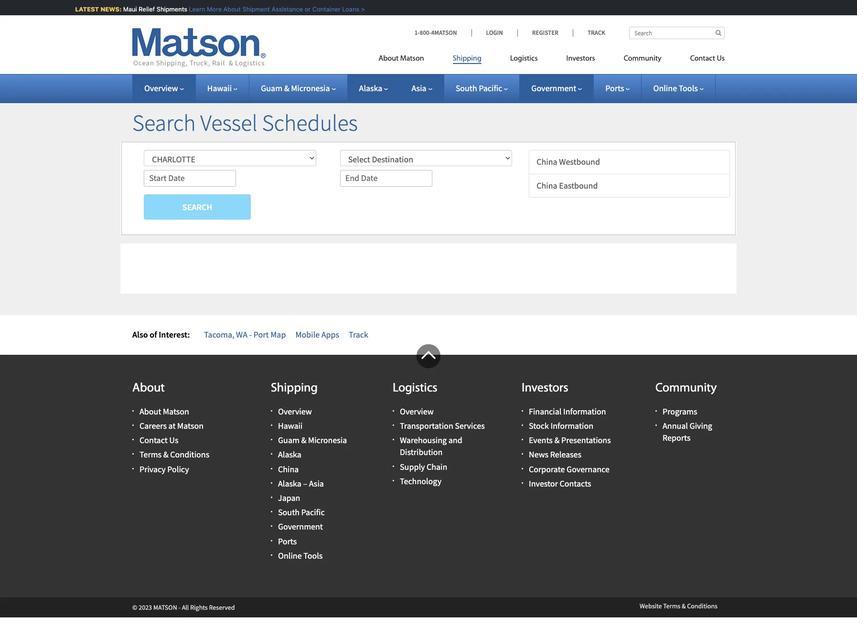 Task type: describe. For each thing, give the bounding box(es) containing it.
terms inside about matson careers at matson contact us terms & conditions privacy policy
[[140, 449, 162, 460]]

hawaii link for leftmost "overview" link
[[207, 83, 238, 94]]

0 horizontal spatial ports link
[[278, 536, 297, 547]]

matson for about matson careers at matson contact us terms & conditions privacy policy
[[163, 406, 189, 417]]

schedules
[[262, 108, 358, 137]]

contact us
[[690, 55, 725, 63]]

programs
[[663, 406, 698, 417]]

footer containing about
[[0, 344, 857, 618]]

annual
[[663, 421, 688, 432]]

0 vertical spatial guam
[[261, 83, 283, 94]]

backtop image
[[417, 344, 441, 368]]

transportation
[[400, 421, 453, 432]]

westbound
[[559, 156, 600, 167]]

community inside community link
[[624, 55, 662, 63]]

learn more about shipment assistance or container loans > link
[[185, 5, 361, 13]]

0 vertical spatial south pacific link
[[456, 83, 508, 94]]

overview for overview transportation services warehousing and distribution supply chain technology
[[400, 406, 434, 417]]

tacoma, wa - port map
[[204, 329, 286, 340]]

warehousing and distribution link
[[400, 435, 463, 458]]

terms & conditions link
[[140, 449, 209, 460]]

china eastbound
[[537, 180, 598, 191]]

shipment
[[238, 5, 266, 13]]

also of interest:
[[132, 329, 190, 340]]

search button
[[144, 194, 251, 220]]

investor contacts link
[[529, 478, 592, 489]]

tacoma,
[[204, 329, 234, 340]]

latest news: maui relief shipments learn more about shipment assistance or container loans >
[[71, 5, 361, 13]]

© 2023 matson ‐ all rights reserved
[[132, 604, 235, 612]]

financial
[[529, 406, 562, 417]]

loans
[[338, 5, 355, 13]]

of
[[150, 329, 157, 340]]

contact inside about matson careers at matson contact us terms & conditions privacy policy
[[140, 435, 168, 446]]

1 vertical spatial shipping
[[271, 382, 318, 395]]

corporate governance link
[[529, 464, 610, 475]]

warehousing
[[400, 435, 447, 446]]

‐
[[179, 604, 181, 612]]

assistance
[[268, 5, 299, 13]]

matson for about matson
[[400, 55, 424, 63]]

website terms & conditions
[[640, 602, 718, 611]]

services
[[455, 421, 485, 432]]

us inside about matson careers at matson contact us terms & conditions privacy policy
[[169, 435, 179, 446]]

reports
[[663, 433, 691, 444]]

vessel
[[200, 108, 258, 137]]

0 horizontal spatial government link
[[278, 522, 323, 533]]

& inside about matson careers at matson contact us terms & conditions privacy policy
[[163, 449, 169, 460]]

policy
[[167, 464, 189, 475]]

alaska – asia link
[[278, 478, 324, 489]]

supply
[[400, 462, 425, 473]]

latest
[[71, 5, 95, 13]]

maui
[[119, 5, 133, 13]]

financial information stock information events & presentations news releases corporate governance investor contacts
[[529, 406, 611, 489]]

rights
[[190, 604, 208, 612]]

relief
[[135, 5, 151, 13]]

guam & micronesia
[[261, 83, 330, 94]]

supply chain link
[[400, 462, 448, 473]]

china for china eastbound
[[537, 180, 558, 191]]

guam inside "overview hawaii guam & micronesia alaska china alaska – asia japan south pacific government ports online tools"
[[278, 435, 300, 446]]

0 vertical spatial information
[[564, 406, 606, 417]]

all
[[182, 604, 189, 612]]

about for about matson careers at matson contact us terms & conditions privacy policy
[[140, 406, 161, 417]]

1 horizontal spatial government link
[[532, 83, 582, 94]]

search vessel schedules
[[132, 108, 358, 137]]

mobile
[[296, 329, 320, 340]]

1 horizontal spatial pacific
[[479, 83, 502, 94]]

more
[[203, 5, 218, 13]]

shipping inside shipping link
[[453, 55, 482, 63]]

1 vertical spatial information
[[551, 421, 594, 432]]

south inside "overview hawaii guam & micronesia alaska china alaska – asia japan south pacific government ports online tools"
[[278, 507, 300, 518]]

0 vertical spatial south
[[456, 83, 477, 94]]

learn
[[185, 5, 201, 13]]

online tools
[[654, 83, 698, 94]]

careers at matson link
[[140, 421, 204, 432]]

privacy policy link
[[140, 464, 189, 475]]

logistics link
[[496, 50, 552, 70]]

track for rightmost track link
[[588, 29, 606, 37]]

1 horizontal spatial contact us link
[[676, 50, 725, 70]]

presentations
[[562, 435, 611, 446]]

0 horizontal spatial track link
[[349, 329, 368, 340]]

1 horizontal spatial online
[[654, 83, 677, 94]]

careers
[[140, 421, 167, 432]]

technology
[[400, 476, 442, 487]]

also
[[132, 329, 148, 340]]

overview link for shipping
[[278, 406, 312, 417]]

investors link
[[552, 50, 610, 70]]

login
[[486, 29, 503, 37]]

1 vertical spatial community
[[656, 382, 717, 395]]

china link
[[278, 464, 299, 475]]

0 vertical spatial micronesia
[[291, 83, 330, 94]]

blue matson logo with ocean, shipping, truck, rail and logistics written beneath it. image
[[132, 28, 266, 67]]

us inside top menu navigation
[[717, 55, 725, 63]]

contact inside top menu navigation
[[690, 55, 716, 63]]

news:
[[96, 5, 118, 13]]

search for search vessel schedules
[[132, 108, 196, 137]]

and
[[449, 435, 463, 446]]

logistics inside "link"
[[510, 55, 538, 63]]

japan
[[278, 493, 300, 504]]

community link
[[610, 50, 676, 70]]

financial information link
[[529, 406, 606, 417]]

1-800-4matson link
[[415, 29, 472, 37]]

1 vertical spatial south pacific link
[[278, 507, 325, 518]]

1 horizontal spatial online tools link
[[654, 83, 704, 94]]

releases
[[550, 449, 582, 460]]

chain
[[427, 462, 448, 473]]

-
[[249, 329, 252, 340]]

alaska link for asia link
[[359, 83, 388, 94]]

–
[[303, 478, 307, 489]]

1 horizontal spatial conditions
[[687, 602, 718, 611]]

& inside "overview hawaii guam & micronesia alaska china alaska – asia japan south pacific government ports online tools"
[[301, 435, 307, 446]]

stock
[[529, 421, 549, 432]]

south pacific
[[456, 83, 502, 94]]

news releases link
[[529, 449, 582, 460]]

about for about
[[132, 382, 165, 395]]

0 vertical spatial ports link
[[606, 83, 630, 94]]

corporate
[[529, 464, 565, 475]]

tools inside "overview hawaii guam & micronesia alaska china alaska – asia japan south pacific government ports online tools"
[[304, 550, 323, 561]]

0 vertical spatial government
[[532, 83, 577, 94]]

asia link
[[412, 83, 432, 94]]

china eastbound link
[[529, 174, 730, 198]]

2 vertical spatial matson
[[177, 421, 204, 432]]

micronesia inside "overview hawaii guam & micronesia alaska china alaska – asia japan south pacific government ports online tools"
[[308, 435, 347, 446]]

apps
[[322, 329, 339, 340]]



Task type: vqa. For each thing, say whether or not it's contained in the screenshot.
bottom 'PRIVACY POLICY'
no



Task type: locate. For each thing, give the bounding box(es) containing it.
0 horizontal spatial overview link
[[144, 83, 184, 94]]

& inside financial information stock information events & presentations news releases corporate governance investor contacts
[[555, 435, 560, 446]]

1 vertical spatial terms
[[664, 602, 681, 611]]

matson right at
[[177, 421, 204, 432]]

alaska up china link
[[278, 449, 302, 460]]

asia down about matson
[[412, 83, 427, 94]]

china left eastbound
[[537, 180, 558, 191]]

0 horizontal spatial alaska link
[[278, 449, 302, 460]]

1 vertical spatial track
[[349, 329, 368, 340]]

china up china eastbound at top
[[537, 156, 558, 167]]

ports down japan
[[278, 536, 297, 547]]

events & presentations link
[[529, 435, 611, 446]]

0 horizontal spatial terms
[[140, 449, 162, 460]]

2 horizontal spatial overview
[[400, 406, 434, 417]]

information up stock information link
[[564, 406, 606, 417]]

china inside 'link'
[[537, 180, 558, 191]]

hawaii up china link
[[278, 421, 303, 432]]

1 horizontal spatial terms
[[664, 602, 681, 611]]

guam & micronesia link up schedules
[[261, 83, 336, 94]]

events
[[529, 435, 553, 446]]

us down search image
[[717, 55, 725, 63]]

0 vertical spatial ports
[[606, 83, 624, 94]]

guam & micronesia link for hawaii link corresponding to "overview" link associated with shipping
[[278, 435, 347, 446]]

asia
[[412, 83, 427, 94], [309, 478, 324, 489]]

2023 matson
[[139, 604, 177, 612]]

overview
[[144, 83, 178, 94], [278, 406, 312, 417], [400, 406, 434, 417]]

alaska link up china link
[[278, 449, 302, 460]]

& up privacy policy link
[[163, 449, 169, 460]]

1 vertical spatial about matson link
[[140, 406, 189, 417]]

0 vertical spatial track
[[588, 29, 606, 37]]

0 vertical spatial contact
[[690, 55, 716, 63]]

0 horizontal spatial pacific
[[301, 507, 325, 518]]

online
[[654, 83, 677, 94], [278, 550, 302, 561]]

1 vertical spatial tools
[[304, 550, 323, 561]]

technology link
[[400, 476, 442, 487]]

container
[[308, 5, 337, 13]]

guam up search vessel schedules
[[261, 83, 283, 94]]

overview for overview hawaii guam & micronesia alaska china alaska – asia japan south pacific government ports online tools
[[278, 406, 312, 417]]

track link
[[573, 29, 606, 37], [349, 329, 368, 340]]

0 vertical spatial alaska link
[[359, 83, 388, 94]]

online inside "overview hawaii guam & micronesia alaska china alaska – asia japan south pacific government ports online tools"
[[278, 550, 302, 561]]

1 vertical spatial guam & micronesia link
[[278, 435, 347, 446]]

contact us link
[[676, 50, 725, 70], [140, 435, 179, 446]]

at
[[169, 421, 176, 432]]

ports link down community link
[[606, 83, 630, 94]]

contact us link down search image
[[676, 50, 725, 70]]

1 vertical spatial alaska
[[278, 449, 302, 460]]

1 horizontal spatial tools
[[679, 83, 698, 94]]

terms up privacy
[[140, 449, 162, 460]]

online tools link
[[654, 83, 704, 94], [278, 550, 323, 561]]

& up –
[[301, 435, 307, 446]]

about inside about matson careers at matson contact us terms & conditions privacy policy
[[140, 406, 161, 417]]

south
[[456, 83, 477, 94], [278, 507, 300, 518]]

pacific down –
[[301, 507, 325, 518]]

community down the search search box
[[624, 55, 662, 63]]

about matson careers at matson contact us terms & conditions privacy policy
[[140, 406, 209, 475]]

programs link
[[663, 406, 698, 417]]

programs annual giving reports
[[663, 406, 713, 444]]

0 vertical spatial tools
[[679, 83, 698, 94]]

guam
[[261, 83, 283, 94], [278, 435, 300, 446]]

0 vertical spatial conditions
[[170, 449, 209, 460]]

government down top menu navigation
[[532, 83, 577, 94]]

1 vertical spatial track link
[[349, 329, 368, 340]]

investors down register link
[[567, 55, 595, 63]]

news
[[529, 449, 549, 460]]

overview transportation services warehousing and distribution supply chain technology
[[400, 406, 485, 487]]

guam & micronesia link for hawaii link for leftmost "overview" link
[[261, 83, 336, 94]]

investors up financial
[[522, 382, 569, 395]]

1 horizontal spatial us
[[717, 55, 725, 63]]

tacoma, wa - port map link
[[204, 329, 286, 340]]

hawaii link up china link
[[278, 421, 303, 432]]

0 vertical spatial terms
[[140, 449, 162, 460]]

1 vertical spatial contact
[[140, 435, 168, 446]]

0 horizontal spatial south
[[278, 507, 300, 518]]

about matson link for careers at matson link
[[140, 406, 189, 417]]

search for search
[[183, 202, 212, 213]]

ports inside "overview hawaii guam & micronesia alaska china alaska – asia japan south pacific government ports online tools"
[[278, 536, 297, 547]]

shipping link
[[439, 50, 496, 70]]

0 vertical spatial asia
[[412, 83, 427, 94]]

contact down careers
[[140, 435, 168, 446]]

about matson
[[379, 55, 424, 63]]

& right "website"
[[682, 602, 686, 611]]

login link
[[472, 29, 518, 37]]

0 vertical spatial matson
[[400, 55, 424, 63]]

1 horizontal spatial track
[[588, 29, 606, 37]]

0 vertical spatial hawaii
[[207, 83, 232, 94]]

1 horizontal spatial hawaii link
[[278, 421, 303, 432]]

south down shipping link
[[456, 83, 477, 94]]

investor
[[529, 478, 558, 489]]

south pacific link down japan
[[278, 507, 325, 518]]

guam & micronesia link up china link
[[278, 435, 347, 446]]

1 horizontal spatial overview
[[278, 406, 312, 417]]

register
[[532, 29, 559, 37]]

2 vertical spatial china
[[278, 464, 299, 475]]

None search field
[[629, 27, 725, 39]]

0 vertical spatial shipping
[[453, 55, 482, 63]]

0 horizontal spatial conditions
[[170, 449, 209, 460]]

track right apps
[[349, 329, 368, 340]]

website
[[640, 602, 662, 611]]

1 vertical spatial conditions
[[687, 602, 718, 611]]

0 vertical spatial government link
[[532, 83, 582, 94]]

1 vertical spatial ports
[[278, 536, 297, 547]]

Search search field
[[629, 27, 725, 39]]

1 vertical spatial pacific
[[301, 507, 325, 518]]

0 horizontal spatial online tools link
[[278, 550, 323, 561]]

china westbound link
[[529, 150, 730, 174]]

0 horizontal spatial hawaii
[[207, 83, 232, 94]]

1 horizontal spatial track link
[[573, 29, 606, 37]]

>
[[357, 5, 361, 13]]

0 horizontal spatial contact us link
[[140, 435, 179, 446]]

overview link for logistics
[[400, 406, 434, 417]]

china inside "overview hawaii guam & micronesia alaska china alaska – asia japan south pacific government ports online tools"
[[278, 464, 299, 475]]

logistics
[[510, 55, 538, 63], [393, 382, 438, 395]]

community
[[624, 55, 662, 63], [656, 382, 717, 395]]

0 vertical spatial us
[[717, 55, 725, 63]]

footer
[[0, 344, 857, 618]]

conditions inside about matson careers at matson contact us terms & conditions privacy policy
[[170, 449, 209, 460]]

eastbound
[[559, 180, 598, 191]]

0 horizontal spatial track
[[349, 329, 368, 340]]

0 vertical spatial about matson link
[[379, 50, 439, 70]]

0 vertical spatial alaska
[[359, 83, 383, 94]]

about for about matson
[[379, 55, 399, 63]]

information up events & presentations link
[[551, 421, 594, 432]]

& up the news releases link
[[555, 435, 560, 446]]

china up alaska – asia link
[[278, 464, 299, 475]]

©
[[132, 604, 137, 612]]

hawaii up vessel
[[207, 83, 232, 94]]

wa
[[236, 329, 248, 340]]

asia inside "overview hawaii guam & micronesia alaska china alaska – asia japan south pacific government ports online tools"
[[309, 478, 324, 489]]

track for the left track link
[[349, 329, 368, 340]]

1 vertical spatial asia
[[309, 478, 324, 489]]

0 vertical spatial online tools link
[[654, 83, 704, 94]]

overview inside "overview hawaii guam & micronesia alaska china alaska – asia japan south pacific government ports online tools"
[[278, 406, 312, 417]]

shipments
[[153, 5, 183, 13]]

track link up investors link
[[573, 29, 606, 37]]

alaska
[[359, 83, 383, 94], [278, 449, 302, 460], [278, 478, 302, 489]]

register link
[[518, 29, 573, 37]]

top menu navigation
[[379, 50, 725, 70]]

1 vertical spatial search
[[183, 202, 212, 213]]

logistics inside footer
[[393, 382, 438, 395]]

asia right –
[[309, 478, 324, 489]]

about inside top menu navigation
[[379, 55, 399, 63]]

distribution
[[400, 447, 443, 458]]

ports
[[606, 83, 624, 94], [278, 536, 297, 547]]

2 horizontal spatial overview link
[[400, 406, 434, 417]]

about matson link
[[379, 50, 439, 70], [140, 406, 189, 417]]

alaska down about matson
[[359, 83, 383, 94]]

matson up at
[[163, 406, 189, 417]]

0 vertical spatial community
[[624, 55, 662, 63]]

about matson link down 1-
[[379, 50, 439, 70]]

0 vertical spatial logistics
[[510, 55, 538, 63]]

overview for overview
[[144, 83, 178, 94]]

1 vertical spatial contact us link
[[140, 435, 179, 446]]

government inside "overview hawaii guam & micronesia alaska china alaska – asia japan south pacific government ports online tools"
[[278, 522, 323, 533]]

0 vertical spatial china
[[537, 156, 558, 167]]

logistics down backtop image
[[393, 382, 438, 395]]

1 horizontal spatial asia
[[412, 83, 427, 94]]

0 vertical spatial guam & micronesia link
[[261, 83, 336, 94]]

pacific inside "overview hawaii guam & micronesia alaska china alaska – asia japan south pacific government ports online tools"
[[301, 507, 325, 518]]

china for china westbound
[[537, 156, 558, 167]]

End date text field
[[340, 170, 432, 187]]

guam & micronesia link
[[261, 83, 336, 94], [278, 435, 347, 446]]

alaska link for china link
[[278, 449, 302, 460]]

1 vertical spatial micronesia
[[308, 435, 347, 446]]

guam up china link
[[278, 435, 300, 446]]

overview inside overview transportation services warehousing and distribution supply chain technology
[[400, 406, 434, 417]]

ports link down japan
[[278, 536, 297, 547]]

government link down top menu navigation
[[532, 83, 582, 94]]

0 horizontal spatial government
[[278, 522, 323, 533]]

Start date text field
[[144, 170, 236, 187]]

1 vertical spatial matson
[[163, 406, 189, 417]]

4matson
[[431, 29, 457, 37]]

1 vertical spatial hawaii
[[278, 421, 303, 432]]

1 vertical spatial china
[[537, 180, 558, 191]]

annual giving reports link
[[663, 421, 713, 444]]

1 horizontal spatial ports link
[[606, 83, 630, 94]]

search
[[132, 108, 196, 137], [183, 202, 212, 213]]

0 horizontal spatial shipping
[[271, 382, 318, 395]]

alaska link down about matson
[[359, 83, 388, 94]]

terms right "website"
[[664, 602, 681, 611]]

search inside search button
[[183, 202, 212, 213]]

map
[[271, 329, 286, 340]]

terms
[[140, 449, 162, 460], [664, 602, 681, 611]]

south down japan
[[278, 507, 300, 518]]

hawaii link up vessel
[[207, 83, 238, 94]]

1 vertical spatial logistics
[[393, 382, 438, 395]]

0 horizontal spatial tools
[[304, 550, 323, 561]]

track up investors link
[[588, 29, 606, 37]]

1-800-4matson
[[415, 29, 457, 37]]

community up programs link
[[656, 382, 717, 395]]

or
[[301, 5, 307, 13]]

japan link
[[278, 493, 300, 504]]

1 horizontal spatial ports
[[606, 83, 624, 94]]

1-
[[415, 29, 420, 37]]

800-
[[420, 29, 431, 37]]

0 horizontal spatial overview
[[144, 83, 178, 94]]

1 vertical spatial alaska link
[[278, 449, 302, 460]]

matson inside 'link'
[[400, 55, 424, 63]]

us up 'terms & conditions' link
[[169, 435, 179, 446]]

0 horizontal spatial contact
[[140, 435, 168, 446]]

investors inside investors link
[[567, 55, 595, 63]]

matson down 1-
[[400, 55, 424, 63]]

2 vertical spatial alaska
[[278, 478, 302, 489]]

1 vertical spatial south
[[278, 507, 300, 518]]

track
[[588, 29, 606, 37], [349, 329, 368, 340]]

ports down community link
[[606, 83, 624, 94]]

search image
[[716, 30, 722, 36]]

track link right apps
[[349, 329, 368, 340]]

0 horizontal spatial online
[[278, 550, 302, 561]]

0 vertical spatial pacific
[[479, 83, 502, 94]]

shipping
[[453, 55, 482, 63], [271, 382, 318, 395]]

0 horizontal spatial about matson link
[[140, 406, 189, 417]]

hawaii link for "overview" link associated with shipping
[[278, 421, 303, 432]]

investors inside footer
[[522, 382, 569, 395]]

alaska link
[[359, 83, 388, 94], [278, 449, 302, 460]]

1 vertical spatial hawaii link
[[278, 421, 303, 432]]

1 vertical spatial online
[[278, 550, 302, 561]]

1 vertical spatial government
[[278, 522, 323, 533]]

1 vertical spatial government link
[[278, 522, 323, 533]]

privacy
[[140, 464, 166, 475]]

pacific down shipping link
[[479, 83, 502, 94]]

interest:
[[159, 329, 190, 340]]

1 vertical spatial ports link
[[278, 536, 297, 547]]

contact
[[690, 55, 716, 63], [140, 435, 168, 446]]

south pacific link
[[456, 83, 508, 94], [278, 507, 325, 518]]

0 vertical spatial track link
[[573, 29, 606, 37]]

mobile apps
[[296, 329, 339, 340]]

south pacific link down shipping link
[[456, 83, 508, 94]]

about matson link for shipping link
[[379, 50, 439, 70]]

contact us link down careers
[[140, 435, 179, 446]]

& up schedules
[[284, 83, 289, 94]]

about matson link up careers at matson link
[[140, 406, 189, 417]]

hawaii inside "overview hawaii guam & micronesia alaska china alaska – asia japan south pacific government ports online tools"
[[278, 421, 303, 432]]

hawaii
[[207, 83, 232, 94], [278, 421, 303, 432]]

logistics down register link
[[510, 55, 538, 63]]

0 vertical spatial contact us link
[[676, 50, 725, 70]]

overview hawaii guam & micronesia alaska china alaska – asia japan south pacific government ports online tools
[[278, 406, 347, 561]]

mobile apps link
[[296, 329, 339, 340]]

micronesia
[[291, 83, 330, 94], [308, 435, 347, 446]]

1 horizontal spatial logistics
[[510, 55, 538, 63]]

0 horizontal spatial logistics
[[393, 382, 438, 395]]

contact down the search search box
[[690, 55, 716, 63]]

pacific
[[479, 83, 502, 94], [301, 507, 325, 518]]

contacts
[[560, 478, 592, 489]]

0 vertical spatial hawaii link
[[207, 83, 238, 94]]

1 horizontal spatial south pacific link
[[456, 83, 508, 94]]

alaska up japan link
[[278, 478, 302, 489]]

government link down japan link
[[278, 522, 323, 533]]

government down japan link
[[278, 522, 323, 533]]

0 horizontal spatial hawaii link
[[207, 83, 238, 94]]



